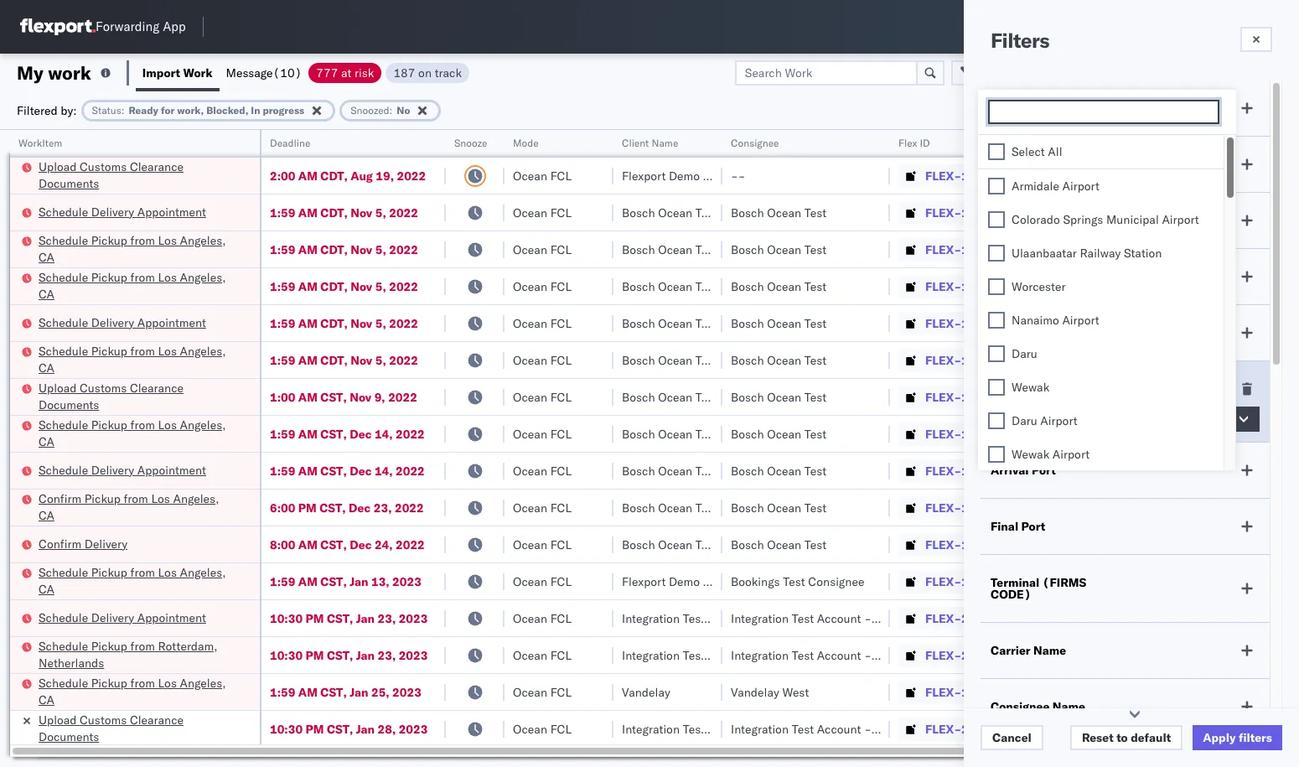 Task type: locate. For each thing, give the bounding box(es) containing it.
test
[[696, 205, 718, 220], [805, 205, 827, 220], [696, 242, 718, 257], [805, 242, 827, 257], [696, 279, 718, 294], [805, 279, 827, 294], [696, 316, 718, 331], [805, 316, 827, 331], [696, 353, 718, 368], [805, 353, 827, 368], [696, 390, 718, 405], [805, 390, 827, 405], [696, 426, 718, 441], [805, 426, 827, 441], [696, 463, 718, 478], [805, 463, 827, 478], [696, 500, 718, 515], [805, 500, 827, 515], [696, 537, 718, 552], [805, 537, 827, 552], [783, 574, 806, 589], [792, 611, 814, 626], [792, 648, 814, 663], [792, 722, 814, 737]]

0 vertical spatial risk
[[355, 65, 374, 80]]

1 vertical spatial demo
[[669, 574, 700, 589]]

1 account from the top
[[817, 611, 862, 626]]

snoozed down armidale
[[991, 213, 1039, 228]]

1:59 am cdt, nov 5, 2022 for schedule delivery appointment button associated with 1:59 am cdt, nov 5, 2022
[[270, 316, 418, 331]]

status left ready
[[92, 104, 121, 116]]

confirm pickup from los angeles, ca
[[39, 491, 219, 523]]

maeu9408431 for 10:30 pm cst, jan 28, 2023
[[1142, 722, 1227, 737]]

flexport. image
[[20, 18, 96, 35]]

cst, down 8:00 am cst, dec 24, 2022 at left
[[321, 574, 347, 589]]

3 flex-1846748 from the top
[[926, 279, 1013, 294]]

customs for 2:00 am cdt, aug 19, 2022
[[80, 159, 127, 174]]

integration up vandelay west
[[731, 648, 789, 663]]

5 ceau7522281, from the top
[[1033, 352, 1119, 367]]

file
[[1013, 65, 1033, 80]]

ca for sixth schedule pickup from los angeles, ca button from the bottom schedule pickup from los angeles, ca link
[[39, 249, 54, 265]]

2130387 down code)
[[962, 611, 1013, 626]]

0 horizontal spatial client
[[622, 137, 649, 149]]

1 10:30 pm cst, jan 23, 2023 from the top
[[270, 611, 428, 626]]

1 vertical spatial test123456
[[1142, 242, 1213, 257]]

msdu7304509
[[1033, 574, 1118, 589]]

ceau7522281, down ulaanbaatar railway station
[[1033, 278, 1119, 293]]

nov
[[351, 205, 373, 220], [351, 242, 373, 257], [351, 279, 373, 294], [351, 316, 373, 331], [351, 353, 373, 368], [350, 390, 372, 405]]

1 flex-2130387 from the top
[[926, 611, 1013, 626]]

vandelay
[[622, 685, 671, 700], [731, 685, 780, 700]]

5 hlxu6269489, from the top
[[1122, 352, 1208, 367]]

flex-1662119 button
[[899, 680, 1016, 704], [899, 680, 1016, 704]]

1 resize handle column header from the left
[[240, 130, 260, 767]]

2 upload customs clearance documents button from the top
[[39, 379, 238, 415]]

port for arrival port
[[1032, 463, 1056, 478]]

1:00
[[270, 390, 295, 405]]

3 ca from the top
[[39, 360, 54, 375]]

10 fcl from the top
[[551, 500, 572, 515]]

flexport for bookings test consignee
[[622, 574, 666, 589]]

schedule pickup from los angeles, ca link for 2nd schedule pickup from los angeles, ca button
[[39, 269, 238, 302]]

0 vertical spatial confirm
[[39, 491, 81, 506]]

cst, down 1:59 am cst, jan 13, 2023 in the left bottom of the page
[[327, 611, 353, 626]]

jan left 25,
[[350, 685, 369, 700]]

0 vertical spatial flexport demo consignee
[[622, 168, 760, 183]]

3 gvcu5265864 from the top
[[1033, 721, 1116, 736]]

schedule delivery appointment link
[[39, 203, 206, 220], [39, 314, 206, 331], [39, 462, 206, 478], [39, 609, 206, 626]]

4 schedule from the top
[[39, 315, 88, 330]]

10:30 up "1:59 am cst, jan 25, 2023"
[[270, 648, 303, 663]]

3 hlxu8034992 from the top
[[1211, 278, 1293, 293]]

0 vertical spatial upload
[[39, 159, 77, 174]]

dec for schedule pickup from los angeles, ca
[[350, 426, 372, 441]]

--
[[731, 168, 746, 183], [1142, 685, 1157, 700]]

0 vertical spatial flex-2130387
[[926, 611, 1013, 626]]

2023 down 1:59 am cst, jan 13, 2023 in the left bottom of the page
[[399, 611, 428, 626]]

23, up 25,
[[378, 648, 396, 663]]

10:30 pm cst, jan 23, 2023 down 1:59 am cst, jan 13, 2023 in the left bottom of the page
[[270, 611, 428, 626]]

1 flex-1846748 from the top
[[926, 205, 1013, 220]]

2023 right 28,
[[399, 722, 428, 737]]

dec for schedule delivery appointment
[[350, 463, 372, 478]]

0 vertical spatial upload customs clearance documents
[[39, 159, 184, 191]]

1 schedule pickup from los angeles, ca from the top
[[39, 233, 226, 265]]

23, down 13,
[[378, 611, 396, 626]]

5 cdt, from the top
[[321, 316, 348, 331]]

progress
[[263, 104, 305, 116]]

2 vertical spatial flex-2130387
[[926, 722, 1013, 737]]

demo for -
[[669, 168, 700, 183]]

2 vertical spatial 10:30
[[270, 722, 303, 737]]

1 vertical spatial upload
[[39, 380, 77, 395]]

10:30 pm cst, jan 23, 2023
[[270, 611, 428, 626], [270, 648, 428, 663]]

cst, up 8:00 am cst, dec 24, 2022 at left
[[320, 500, 346, 515]]

1 vertical spatial client
[[991, 325, 1025, 340]]

nanaimo
[[1012, 313, 1060, 328]]

1 horizontal spatial status
[[991, 101, 1027, 116]]

cst, up "1:59 am cst, jan 25, 2023"
[[327, 648, 353, 663]]

schedule
[[39, 204, 88, 219], [39, 233, 88, 248], [39, 270, 88, 285], [39, 315, 88, 330], [39, 343, 88, 358], [39, 417, 88, 432], [39, 462, 88, 478], [39, 565, 88, 580], [39, 610, 88, 625], [39, 639, 88, 654], [39, 675, 88, 691]]

lhuu7894563, uetu5238478 for schedule delivery appointment
[[1033, 463, 1204, 478]]

23,
[[374, 500, 392, 515], [378, 611, 396, 626], [378, 648, 396, 663]]

1 vertical spatial wewak
[[1012, 447, 1050, 462]]

10:30 pm cst, jan 23, 2023 up "1:59 am cst, jan 25, 2023"
[[270, 648, 428, 663]]

1:59 am cdt, nov 5, 2022 for 2nd schedule pickup from los angeles, ca button
[[270, 279, 418, 294]]

1846748 up departure
[[962, 353, 1013, 368]]

resize handle column header for mode
[[594, 130, 614, 767]]

1 horizontal spatial vandelay
[[731, 685, 780, 700]]

flex-2130387 button
[[899, 607, 1016, 630], [899, 607, 1016, 630], [899, 644, 1016, 667], [899, 644, 1016, 667], [899, 717, 1016, 741], [899, 717, 1016, 741]]

6 cdt, from the top
[[321, 353, 348, 368]]

3 abcdefg78456546 from the top
[[1142, 500, 1255, 515]]

1 horizontal spatial client
[[991, 325, 1025, 340]]

flex-1846748 up nanaimo at the top right
[[926, 279, 1013, 294]]

integration down bookings
[[731, 611, 789, 626]]

10:30 down 1:59 am cst, jan 13, 2023 in the left bottom of the page
[[270, 611, 303, 626]]

4 resize handle column header from the left
[[594, 130, 614, 767]]

: left no
[[390, 104, 393, 116]]

schedule delivery appointment link for 10:30 pm cst, jan 23, 2023
[[39, 609, 206, 626]]

1 vertical spatial confirm
[[39, 536, 81, 551]]

cdt, for schedule delivery appointment button associated with 1:59 am cdt, nov 5, 2022
[[321, 316, 348, 331]]

upload for 1:00 am cst, nov 9, 2022
[[39, 380, 77, 395]]

187 on track
[[394, 65, 462, 80]]

-
[[731, 168, 738, 183], [738, 168, 746, 183], [865, 611, 872, 626], [865, 648, 872, 663], [1142, 685, 1149, 700], [1149, 685, 1157, 700], [865, 722, 872, 737]]

7 ca from the top
[[39, 692, 54, 707]]

1 vertical spatial 2130387
[[962, 648, 1013, 663]]

schedule pickup from los angeles, ca button
[[39, 232, 238, 267], [39, 269, 238, 304], [39, 343, 238, 378], [39, 416, 238, 452], [39, 564, 238, 599], [39, 675, 238, 710]]

numbers inside container numbers
[[1033, 143, 1075, 156]]

9 resize handle column header from the left
[[1257, 130, 1277, 767]]

pickup for schedule pickup from rotterdam, netherlands button
[[91, 639, 127, 654]]

1846748
[[962, 205, 1013, 220], [962, 242, 1013, 257], [962, 279, 1013, 294], [962, 316, 1013, 331], [962, 353, 1013, 368], [962, 390, 1013, 405]]

hlxu8034992 for 3rd schedule pickup from los angeles, ca button from the top of the page
[[1211, 352, 1293, 367]]

airport up springs
[[1063, 179, 1100, 194]]

schedule pickup from los angeles, ca for schedule pickup from los angeles, ca link for sixth schedule pickup from los angeles, ca button
[[39, 675, 226, 707]]

2130387
[[962, 611, 1013, 626], [962, 648, 1013, 663], [962, 722, 1013, 737]]

airport right nanaimo at the top right
[[1063, 313, 1100, 328]]

1 flexport from the top
[[622, 168, 666, 183]]

by:
[[61, 103, 77, 118]]

lagerfeld
[[900, 611, 949, 626], [900, 648, 949, 663], [900, 722, 949, 737]]

mode
[[513, 137, 539, 149], [991, 269, 1022, 284]]

1 confirm from the top
[[39, 491, 81, 506]]

flex-
[[926, 168, 962, 183], [926, 205, 962, 220], [926, 242, 962, 257], [926, 279, 962, 294], [926, 316, 962, 331], [926, 353, 962, 368], [926, 390, 962, 405], [926, 426, 962, 441], [926, 463, 962, 478], [926, 500, 962, 515], [926, 537, 962, 552], [926, 574, 962, 589], [926, 611, 962, 626], [926, 648, 962, 663], [926, 685, 962, 700], [926, 722, 962, 737]]

4 flex-1889466 from the top
[[926, 537, 1013, 552]]

consignee name
[[991, 699, 1086, 714]]

cst, down 1:00 am cst, nov 9, 2022
[[321, 426, 347, 441]]

ceau7522281, down worcester
[[1033, 315, 1119, 330]]

cst,
[[321, 390, 347, 405], [321, 426, 347, 441], [321, 463, 347, 478], [320, 500, 346, 515], [321, 537, 347, 552], [321, 574, 347, 589], [327, 611, 353, 626], [327, 648, 353, 663], [321, 685, 347, 700], [327, 722, 353, 737]]

hlxu6269489,
[[1122, 205, 1208, 220], [1122, 241, 1208, 257], [1122, 278, 1208, 293], [1122, 315, 1208, 330], [1122, 352, 1208, 367], [1122, 389, 1208, 404]]

2 vertical spatial upload customs clearance documents
[[39, 712, 184, 744]]

from inside the confirm pickup from los angeles, ca
[[124, 491, 148, 506]]

airport for nanaimo airport
[[1063, 313, 1100, 328]]

1 vertical spatial 23,
[[378, 611, 396, 626]]

3 1889466 from the top
[[962, 500, 1013, 515]]

1 vertical spatial upload customs clearance documents button
[[39, 379, 238, 415]]

batch action button
[[1179, 60, 1289, 85]]

0 vertical spatial 1:59 am cst, dec 14, 2022
[[270, 426, 425, 441]]

-- up default
[[1142, 685, 1157, 700]]

2:00 am cdt, aug 19, 2022
[[270, 168, 426, 183]]

numbers inside "button"
[[1203, 137, 1245, 149]]

1 flex-1889466 from the top
[[926, 426, 1013, 441]]

1846748 up nanaimo at the top right
[[962, 279, 1013, 294]]

1:59 am cst, dec 14, 2022 down 1:00 am cst, nov 9, 2022
[[270, 426, 425, 441]]

1 flex- from the top
[[926, 168, 962, 183]]

1 vertical spatial upload customs clearance documents
[[39, 380, 184, 412]]

0 vertical spatial client
[[622, 137, 649, 149]]

0 horizontal spatial mode
[[513, 137, 539, 149]]

0 horizontal spatial numbers
[[1033, 143, 1075, 156]]

3 integration from the top
[[731, 722, 789, 737]]

colorado
[[1012, 212, 1061, 227]]

3 uetu5238478 from the top
[[1123, 500, 1204, 515]]

customs for 1:00 am cst, nov 9, 2022
[[80, 380, 127, 395]]

schedule for schedule pickup from rotterdam, netherlands button
[[39, 639, 88, 654]]

23, up 24,
[[374, 500, 392, 515]]

resize handle column header
[[240, 130, 260, 767], [426, 130, 446, 767], [485, 130, 505, 767], [594, 130, 614, 767], [703, 130, 723, 767], [870, 130, 891, 767], [1005, 130, 1025, 767], [1114, 130, 1134, 767], [1257, 130, 1277, 767]]

dec up 6:00 pm cst, dec 23, 2022 in the left bottom of the page
[[350, 463, 372, 478]]

default
[[1131, 730, 1172, 745]]

cst, up 1:59 am cst, jan 13, 2023 in the left bottom of the page
[[321, 537, 347, 552]]

confirm down the confirm pickup from los angeles, ca
[[39, 536, 81, 551]]

2023 up "1:59 am cst, jan 25, 2023"
[[399, 648, 428, 663]]

None checkbox
[[989, 178, 1005, 195], [989, 278, 1005, 295], [989, 312, 1005, 329], [989, 345, 1005, 362], [989, 379, 1005, 396], [989, 413, 1005, 429], [989, 178, 1005, 195], [989, 278, 1005, 295], [989, 312, 1005, 329], [989, 345, 1005, 362], [989, 379, 1005, 396], [989, 413, 1005, 429]]

cst, for schedule delivery appointment button related to 10:30 pm cst, jan 23, 2023
[[327, 611, 353, 626]]

cst, up 6:00 pm cst, dec 23, 2022 in the left bottom of the page
[[321, 463, 347, 478]]

resize handle column header for client name
[[703, 130, 723, 767]]

airport for wewak airport
[[1053, 447, 1090, 462]]

nanaimo airport
[[1012, 313, 1100, 328]]

2 vertical spatial upload
[[39, 712, 77, 727]]

1 vertical spatial flexport
[[622, 574, 666, 589]]

delivery for 1:59 am cst, dec 14, 2022
[[91, 462, 134, 478]]

confirm pickup from los angeles, ca link
[[39, 490, 238, 524]]

angeles, inside the confirm pickup from los angeles, ca
[[173, 491, 219, 506]]

status for status : ready for work, blocked, in progress
[[92, 104, 121, 116]]

pickup for sixth schedule pickup from los angeles, ca button
[[91, 675, 127, 691]]

0 vertical spatial 10:30
[[270, 611, 303, 626]]

daru down departure
[[1012, 413, 1038, 428]]

bookings test consignee
[[731, 574, 865, 589]]

flexport demo consignee
[[622, 168, 760, 183], [622, 574, 760, 589]]

schedule delivery appointment button
[[39, 203, 206, 222], [39, 314, 206, 332], [39, 462, 206, 480], [39, 609, 206, 628]]

upload for 2:00 am cdt, aug 19, 2022
[[39, 159, 77, 174]]

airport up wewak airport
[[1041, 413, 1078, 428]]

status down file
[[991, 101, 1027, 116]]

0 vertical spatial 2130387
[[962, 611, 1013, 626]]

forwarding app link
[[20, 18, 186, 35]]

0 vertical spatial account
[[817, 611, 862, 626]]

1 vertical spatial port
[[1032, 463, 1056, 478]]

1 horizontal spatial :
[[390, 104, 393, 116]]

integration test account - karl lagerfeld up west
[[731, 648, 949, 663]]

None text field
[[995, 106, 1218, 120]]

1 vertical spatial upload customs clearance documents link
[[39, 379, 238, 413]]

1 lhuu7894563, from the top
[[1033, 426, 1120, 441]]

1 vertical spatial snoozed
[[991, 213, 1039, 228]]

integration down vandelay west
[[731, 722, 789, 737]]

12 fcl from the top
[[551, 574, 572, 589]]

schedule inside schedule pickup from rotterdam, netherlands
[[39, 639, 88, 654]]

0 vertical spatial karl
[[875, 611, 896, 626]]

1 vertical spatial lagerfeld
[[900, 648, 949, 663]]

1 vertical spatial 10:30
[[270, 648, 303, 663]]

1846748 down worcester
[[962, 316, 1013, 331]]

5,
[[375, 205, 386, 220], [375, 242, 386, 257], [375, 279, 386, 294], [375, 316, 386, 331], [375, 353, 386, 368]]

ceau7522281, down nanaimo airport
[[1033, 352, 1119, 367]]

4 uetu5238478 from the top
[[1123, 537, 1204, 552]]

1 vertical spatial documents
[[39, 397, 99, 412]]

1:59 am cdt, nov 5, 2022 for sixth schedule pickup from los angeles, ca button from the bottom
[[270, 242, 418, 257]]

wewak up arrival port
[[1012, 447, 1050, 462]]

2130387 down 1662119
[[962, 722, 1013, 737]]

gvcu5265864 down abcd1234560
[[1033, 721, 1116, 736]]

los for 5th schedule pickup from los angeles, ca button from the top
[[158, 565, 177, 580]]

1 customs from the top
[[80, 159, 127, 174]]

confirm inside the confirm pickup from los angeles, ca
[[39, 491, 81, 506]]

0 vertical spatial mode
[[513, 137, 539, 149]]

cst, up 10:30 pm cst, jan 28, 2023
[[321, 685, 347, 700]]

1 vertical spatial account
[[817, 648, 862, 663]]

2 resize handle column header from the left
[[426, 130, 446, 767]]

1 vertical spatial flexport demo consignee
[[622, 574, 760, 589]]

schedule pickup from los angeles, ca for 5th schedule pickup from los angeles, ca button from the top's schedule pickup from los angeles, ca link
[[39, 565, 226, 597]]

Search Shipments (/) text field
[[979, 14, 1140, 39]]

pm for schedule pickup from rotterdam, netherlands
[[306, 648, 324, 663]]

flex-2130387 down flex-1893174
[[926, 611, 1013, 626]]

Search Work text field
[[735, 60, 918, 85]]

1846748 down the 1660288
[[962, 205, 1013, 220]]

1 horizontal spatial risk
[[1007, 157, 1028, 172]]

client name
[[622, 137, 679, 149], [991, 325, 1061, 340]]

8 ocean fcl from the top
[[513, 426, 572, 441]]

0 vertical spatial client name
[[622, 137, 679, 149]]

14, down 9,
[[375, 426, 393, 441]]

3 am from the top
[[298, 242, 318, 257]]

fcl
[[551, 168, 572, 183], [551, 205, 572, 220], [551, 242, 572, 257], [551, 279, 572, 294], [551, 316, 572, 331], [551, 353, 572, 368], [551, 390, 572, 405], [551, 426, 572, 441], [551, 463, 572, 478], [551, 500, 572, 515], [551, 537, 572, 552], [551, 574, 572, 589], [551, 611, 572, 626], [551, 648, 572, 663], [551, 685, 572, 700], [551, 722, 572, 737]]

6 schedule pickup from los angeles, ca from the top
[[39, 675, 226, 707]]

mode down the ulaanbaatar
[[991, 269, 1022, 284]]

consignee inside button
[[731, 137, 779, 149]]

1662119
[[962, 685, 1013, 700]]

1 upload from the top
[[39, 159, 77, 174]]

1 ca from the top
[[39, 249, 54, 265]]

8 1:59 from the top
[[270, 574, 295, 589]]

angeles, for 3rd schedule pickup from los angeles, ca button from the bottom
[[180, 417, 226, 432]]

uetu5238478 for schedule delivery appointment
[[1123, 463, 1204, 478]]

2 gvcu5265864 from the top
[[1033, 647, 1116, 662]]

schedule for 3rd schedule pickup from los angeles, ca button from the bottom
[[39, 417, 88, 432]]

14, for schedule delivery appointment
[[375, 463, 393, 478]]

2 vertical spatial 2130387
[[962, 722, 1013, 737]]

3 schedule delivery appointment button from the top
[[39, 462, 206, 480]]

1 lagerfeld from the top
[[900, 611, 949, 626]]

2 vertical spatial 23,
[[378, 648, 396, 663]]

confirm for confirm pickup from los angeles, ca
[[39, 491, 81, 506]]

flex-1846748 for 2nd schedule pickup from los angeles, ca button
[[926, 279, 1013, 294]]

carrier
[[991, 643, 1031, 658]]

2 flexport demo consignee from the top
[[622, 574, 760, 589]]

16 flex- from the top
[[926, 722, 962, 737]]

0 vertical spatial test123456
[[1142, 205, 1213, 220]]

upload customs clearance documents link for 2:00 am cdt, aug 19, 2022
[[39, 158, 238, 192]]

2 vertical spatial karl
[[875, 722, 896, 737]]

1 upload customs clearance documents link from the top
[[39, 158, 238, 192]]

1 horizontal spatial numbers
[[1203, 137, 1245, 149]]

cst, for sixth schedule pickup from los angeles, ca button
[[321, 685, 347, 700]]

arrival port
[[991, 463, 1056, 478]]

2 vertical spatial integration test account - karl lagerfeld
[[731, 722, 949, 737]]

0 vertical spatial upload customs clearance documents link
[[39, 158, 238, 192]]

1 flexport demo consignee from the top
[[622, 168, 760, 183]]

pickup for 2nd schedule pickup from los angeles, ca button
[[91, 270, 127, 285]]

snoozed left no
[[351, 104, 390, 116]]

8:00 am cst, dec 24, 2022
[[270, 537, 425, 552]]

2023
[[393, 574, 422, 589], [399, 611, 428, 626], [399, 648, 428, 663], [393, 685, 422, 700], [399, 722, 428, 737]]

los for 2nd schedule pickup from los angeles, ca button
[[158, 270, 177, 285]]

2:00
[[270, 168, 295, 183]]

23, for rotterdam,
[[378, 648, 396, 663]]

1 vertical spatial mode
[[991, 269, 1022, 284]]

pm up "1:59 am cst, jan 25, 2023"
[[306, 648, 324, 663]]

uetu5238478 for confirm pickup from los angeles, ca
[[1123, 500, 1204, 515]]

test123456 down ymluw236679313 at the top right of page
[[1142, 205, 1213, 220]]

(10)
[[273, 65, 302, 80]]

2023 right 13,
[[393, 574, 422, 589]]

flex
[[899, 137, 918, 149]]

pickup inside schedule pickup from rotterdam, netherlands
[[91, 639, 127, 654]]

0 vertical spatial demo
[[669, 168, 700, 183]]

1 karl from the top
[[875, 611, 896, 626]]

los inside the confirm pickup from los angeles, ca
[[151, 491, 170, 506]]

demo down client name button
[[669, 168, 700, 183]]

gvcu5265864 down (firms
[[1033, 610, 1116, 626]]

airport down "daru airport"
[[1053, 447, 1090, 462]]

ceau7522281, down springs
[[1033, 241, 1119, 257]]

terminal (firms code)
[[991, 575, 1087, 602]]

pm down 1:59 am cst, jan 13, 2023 in the left bottom of the page
[[306, 611, 324, 626]]

ceau7522281, down armidale airport at the right top of the page
[[1033, 205, 1119, 220]]

confirm up confirm delivery link
[[39, 491, 81, 506]]

flex-1846748 for schedule delivery appointment button associated with 1:59 am cdt, nov 5, 2022
[[926, 316, 1013, 331]]

dec down 1:00 am cst, nov 9, 2022
[[350, 426, 372, 441]]

None checkbox
[[989, 143, 1005, 160], [989, 211, 1005, 228], [989, 245, 1005, 262], [989, 446, 1005, 463], [989, 143, 1005, 160], [989, 211, 1005, 228], [989, 245, 1005, 262], [989, 446, 1005, 463]]

0 vertical spatial clearance
[[130, 159, 184, 174]]

1 vertical spatial 1:59 am cst, dec 14, 2022
[[270, 463, 425, 478]]

0 vertical spatial integration test account - karl lagerfeld
[[731, 611, 949, 626]]

777
[[316, 65, 338, 80]]

10 schedule from the top
[[39, 639, 88, 654]]

jan down 13,
[[356, 611, 375, 626]]

daru
[[1012, 346, 1038, 361], [1012, 413, 1038, 428]]

schedule pickup from rotterdam, netherlands link
[[39, 638, 238, 671]]

2 vertical spatial account
[[817, 722, 862, 737]]

lagerfeld down flex-1662119
[[900, 722, 949, 737]]

1 horizontal spatial snoozed
[[991, 213, 1039, 228]]

2 1:59 from the top
[[270, 242, 295, 257]]

3 schedule delivery appointment link from the top
[[39, 462, 206, 478]]

8 am from the top
[[298, 426, 318, 441]]

numbers down container
[[1033, 143, 1075, 156]]

2 upload customs clearance documents link from the top
[[39, 379, 238, 413]]

1 horizontal spatial client name
[[991, 325, 1061, 340]]

pickup inside the confirm pickup from los angeles, ca
[[84, 491, 121, 506]]

1 schedule from the top
[[39, 204, 88, 219]]

lhuu7894563,
[[1033, 426, 1120, 441], [1033, 463, 1120, 478], [1033, 500, 1120, 515], [1033, 537, 1120, 552]]

1 vertical spatial daru
[[1012, 413, 1038, 428]]

5 ceau7522281, hlxu6269489, hlxu8034992 from the top
[[1033, 352, 1293, 367]]

1 schedule delivery appointment link from the top
[[39, 203, 206, 220]]

airport
[[1063, 179, 1100, 194], [1163, 212, 1200, 227], [1063, 313, 1100, 328], [1041, 413, 1078, 428], [1053, 447, 1090, 462]]

14, for schedule pickup from los angeles, ca
[[375, 426, 393, 441]]

3 schedule pickup from los angeles, ca link from the top
[[39, 343, 238, 376]]

1 vertical spatial karl
[[875, 648, 896, 663]]

integration test account - karl lagerfeld
[[731, 611, 949, 626], [731, 648, 949, 663], [731, 722, 949, 737]]

flex-1846748 for sixth schedule pickup from los angeles, ca button from the bottom
[[926, 242, 1013, 257]]

0 vertical spatial maeu9408431
[[1142, 611, 1227, 626]]

2 flex-2130387 from the top
[[926, 648, 1013, 663]]

gvcu5265864 up abcd1234560
[[1033, 647, 1116, 662]]

clearance
[[130, 159, 184, 174], [130, 380, 184, 395], [130, 712, 184, 727]]

numbers up ymluw236679313 at the top right of page
[[1203, 137, 1245, 149]]

1 am from the top
[[298, 168, 318, 183]]

confirm pickup from los angeles, ca button
[[39, 490, 238, 525]]

flex-1846748 down flex-1660288
[[926, 205, 1013, 220]]

integration test account - karl lagerfeld down bookings test consignee
[[731, 611, 949, 626]]

1 vertical spatial flex-2130387
[[926, 648, 1013, 663]]

0 horizontal spatial risk
[[355, 65, 374, 80]]

airport for armidale airport
[[1063, 179, 1100, 194]]

lagerfeld down flex-1893174
[[900, 611, 949, 626]]

5 1:59 from the top
[[270, 353, 295, 368]]

0 vertical spatial port
[[1052, 382, 1076, 397]]

2 vertical spatial integration
[[731, 722, 789, 737]]

integration test account - karl lagerfeld down west
[[731, 722, 949, 737]]

port for final port
[[1022, 519, 1046, 534]]

1 vertical spatial --
[[1142, 685, 1157, 700]]

1:59 am cst, dec 14, 2022 up 6:00 pm cst, dec 23, 2022 in the left bottom of the page
[[270, 463, 425, 478]]

lagerfeld up flex-1662119
[[900, 648, 949, 663]]

schedule pickup from los angeles, ca for schedule pickup from los angeles, ca link for 3rd schedule pickup from los angeles, ca button from the top of the page
[[39, 343, 226, 375]]

nov for 2nd schedule pickup from los angeles, ca button
[[351, 279, 373, 294]]

test123456 down the municipal
[[1142, 242, 1213, 257]]

ca for schedule pickup from los angeles, ca link for 2nd schedule pickup from los angeles, ca button
[[39, 286, 54, 301]]

2 hlxu8034992 from the top
[[1211, 241, 1293, 257]]

1:59 for schedule delivery appointment button associated with 1:59 am cdt, nov 5, 2022
[[270, 316, 295, 331]]

ocean fcl
[[513, 168, 572, 183], [513, 205, 572, 220], [513, 242, 572, 257], [513, 279, 572, 294], [513, 316, 572, 331], [513, 353, 572, 368], [513, 390, 572, 405], [513, 426, 572, 441], [513, 463, 572, 478], [513, 500, 572, 515], [513, 537, 572, 552], [513, 574, 572, 589], [513, 611, 572, 626], [513, 648, 572, 663], [513, 685, 572, 700], [513, 722, 572, 737]]

container
[[1033, 130, 1078, 143]]

0 vertical spatial 10:30 pm cst, jan 23, 2023
[[270, 611, 428, 626]]

2 vertical spatial documents
[[39, 729, 99, 744]]

: for snoozed
[[390, 104, 393, 116]]

upload customs clearance documents for 2:00 am cdt, aug 19, 2022
[[39, 159, 184, 191]]

0 vertical spatial integration
[[731, 611, 789, 626]]

resize handle column header for workitem
[[240, 130, 260, 767]]

2 vertical spatial customs
[[80, 712, 127, 727]]

schedule for 3rd schedule pickup from los angeles, ca button from the top of the page
[[39, 343, 88, 358]]

10:30 pm cst, jan 23, 2023 for schedule pickup from rotterdam, netherlands
[[270, 648, 428, 663]]

flex id
[[899, 137, 931, 149]]

1:59 am cst, dec 14, 2022 for schedule delivery appointment
[[270, 463, 425, 478]]

0 horizontal spatial --
[[731, 168, 746, 183]]

wewak up "daru airport"
[[1012, 380, 1050, 395]]

dec
[[350, 426, 372, 441], [350, 463, 372, 478], [349, 500, 371, 515], [350, 537, 372, 552]]

flex-2130387 up flex-1662119
[[926, 648, 1013, 663]]

delivery
[[91, 204, 134, 219], [91, 315, 134, 330], [91, 462, 134, 478], [84, 536, 128, 551], [91, 610, 134, 625]]

: left ready
[[121, 104, 124, 116]]

2 ceau7522281, from the top
[[1033, 241, 1119, 257]]

worcester
[[1012, 279, 1066, 294]]

0 vertical spatial 23,
[[374, 500, 392, 515]]

resize handle column header for flex id
[[1005, 130, 1025, 767]]

bookings
[[731, 574, 780, 589]]

port up "daru airport"
[[1052, 382, 1076, 397]]

2 vertical spatial upload customs clearance documents link
[[39, 711, 238, 745]]

2 documents from the top
[[39, 397, 99, 412]]

0 vertical spatial customs
[[80, 159, 127, 174]]

filtered
[[17, 103, 58, 118]]

2130387 up 1662119
[[962, 648, 1013, 663]]

airport down ymluw236679313 at the top right of page
[[1163, 212, 1200, 227]]

0 vertical spatial wewak
[[1012, 380, 1050, 395]]

1 1889466 from the top
[[962, 426, 1013, 441]]

rotterdam,
[[158, 639, 218, 654]]

1 daru from the top
[[1012, 346, 1038, 361]]

ceau7522281, hlxu6269489, hlxu8034992
[[1033, 205, 1293, 220], [1033, 241, 1293, 257], [1033, 278, 1293, 293], [1033, 315, 1293, 330], [1033, 352, 1293, 367], [1033, 389, 1293, 404]]

2 account from the top
[[817, 648, 862, 663]]

8 fcl from the top
[[551, 426, 572, 441]]

integration
[[731, 611, 789, 626], [731, 648, 789, 663], [731, 722, 789, 737]]

7 ocean fcl from the top
[[513, 390, 572, 405]]

demo left bookings
[[669, 574, 700, 589]]

demo for bookings
[[669, 574, 700, 589]]

numbers for mbl/mawb numbers
[[1203, 137, 1245, 149]]

ulaanbaatar railway station
[[1012, 246, 1163, 261]]

2 vertical spatial port
[[1022, 519, 1046, 534]]

karl for schedule delivery appointment
[[875, 611, 896, 626]]

dec up 8:00 am cst, dec 24, 2022 at left
[[349, 500, 371, 515]]

lhuu7894563, uetu5238478 for schedule pickup from los angeles, ca
[[1033, 426, 1204, 441]]

5 resize handle column header from the left
[[703, 130, 723, 767]]

file exception button
[[987, 60, 1102, 85], [987, 60, 1102, 85]]

flex-1889466 for schedule pickup from los angeles, ca
[[926, 426, 1013, 441]]

schedule pickup from los angeles, ca link for sixth schedule pickup from los angeles, ca button from the bottom
[[39, 232, 238, 265]]

schedule delivery appointment
[[39, 204, 206, 219], [39, 315, 206, 330], [39, 462, 206, 478], [39, 610, 206, 625]]

list box
[[979, 135, 1224, 767]]

0 vertical spatial snoozed
[[351, 104, 390, 116]]

flex-1846748 up "daru airport"
[[926, 390, 1013, 405]]

2 vertical spatial lagerfeld
[[900, 722, 949, 737]]

1 vertical spatial gvcu5265864
[[1033, 647, 1116, 662]]

import work button
[[136, 54, 219, 91]]

am
[[298, 168, 318, 183], [298, 205, 318, 220], [298, 242, 318, 257], [298, 279, 318, 294], [298, 316, 318, 331], [298, 353, 318, 368], [298, 390, 318, 405], [298, 426, 318, 441], [298, 463, 318, 478], [298, 537, 318, 552], [298, 574, 318, 589], [298, 685, 318, 700]]

status
[[991, 101, 1027, 116], [92, 104, 121, 116]]

0 vertical spatial flexport
[[622, 168, 666, 183]]

ca for confirm pickup from los angeles, ca link
[[39, 508, 54, 523]]

2022
[[397, 168, 426, 183], [389, 205, 418, 220], [389, 242, 418, 257], [389, 279, 418, 294], [389, 316, 418, 331], [389, 353, 418, 368], [388, 390, 417, 405], [396, 426, 425, 441], [396, 463, 425, 478], [395, 500, 424, 515], [396, 537, 425, 552]]

ca inside the confirm pickup from los angeles, ca
[[39, 508, 54, 523]]

0 vertical spatial gvcu5265864
[[1033, 610, 1116, 626]]

0 vertical spatial 14,
[[375, 426, 393, 441]]

pm down "1:59 am cst, jan 25, 2023"
[[306, 722, 324, 737]]

0 horizontal spatial :
[[121, 104, 124, 116]]

mode right snooze
[[513, 137, 539, 149]]

0 vertical spatial lagerfeld
[[900, 611, 949, 626]]

1 demo from the top
[[669, 168, 700, 183]]

1 horizontal spatial mode
[[991, 269, 1022, 284]]

2 schedule delivery appointment from the top
[[39, 315, 206, 330]]

2 am from the top
[[298, 205, 318, 220]]

pm for confirm pickup from los angeles, ca
[[298, 500, 317, 515]]

6 1:59 from the top
[[270, 426, 295, 441]]

4 ca from the top
[[39, 434, 54, 449]]

los for sixth schedule pickup from los angeles, ca button
[[158, 675, 177, 691]]

1 integration from the top
[[731, 611, 789, 626]]

name inside button
[[652, 137, 679, 149]]

daru down nanaimo at the top right
[[1012, 346, 1038, 361]]

1:59 am cst, jan 25, 2023
[[270, 685, 422, 700]]

1:59 for 2nd schedule pickup from los angeles, ca button
[[270, 279, 295, 294]]

16 fcl from the top
[[551, 722, 572, 737]]

0 vertical spatial daru
[[1012, 346, 1038, 361]]

flex-1846748 up departure
[[926, 353, 1013, 368]]

1 vertical spatial clearance
[[130, 380, 184, 395]]

10:30 down "1:59 am cst, jan 25, 2023"
[[270, 722, 303, 737]]

pm right 6:00
[[298, 500, 317, 515]]

port right final
[[1022, 519, 1046, 534]]

flex-1846748 down colorado
[[926, 242, 1013, 257]]

schedule delivery appointment button for 10:30 pm cst, jan 23, 2023
[[39, 609, 206, 628]]

cst, for confirm pickup from los angeles, ca button
[[320, 500, 346, 515]]

schedule delivery appointment link for 1:59 am cst, dec 14, 2022
[[39, 462, 206, 478]]

upload customs clearance documents button
[[39, 158, 238, 193], [39, 379, 238, 415]]

flex-1846748 down worcester
[[926, 316, 1013, 331]]

carrier name
[[991, 643, 1067, 658]]

message (10)
[[226, 65, 302, 80]]

2 ca from the top
[[39, 286, 54, 301]]

2 vertical spatial clearance
[[130, 712, 184, 727]]

12 ocean fcl from the top
[[513, 574, 572, 589]]

schedule pickup from rotterdam, netherlands
[[39, 639, 218, 670]]

0 horizontal spatial status
[[92, 104, 121, 116]]

0 horizontal spatial snoozed
[[351, 104, 390, 116]]

1 vertical spatial risk
[[1007, 157, 1028, 172]]

5 schedule pickup from los angeles, ca button from the top
[[39, 564, 238, 599]]

5 flex-1846748 from the top
[[926, 353, 1013, 368]]

port down wewak airport
[[1032, 463, 1056, 478]]

2 10:30 pm cst, jan 23, 2023 from the top
[[270, 648, 428, 663]]

schedule pickup from los angeles, ca link for 5th schedule pickup from los angeles, ca button from the top
[[39, 564, 238, 597]]

0 horizontal spatial client name
[[622, 137, 679, 149]]

1:59
[[270, 205, 295, 220], [270, 242, 295, 257], [270, 279, 295, 294], [270, 316, 295, 331], [270, 353, 295, 368], [270, 426, 295, 441], [270, 463, 295, 478], [270, 574, 295, 589], [270, 685, 295, 700]]

flex-1889466 for confirm pickup from los angeles, ca
[[926, 500, 1013, 515]]

1 vertical spatial 14,
[[375, 463, 393, 478]]

1 uetu5238478 from the top
[[1123, 426, 1204, 441]]

0 vertical spatial upload customs clearance documents button
[[39, 158, 238, 193]]

1 lhuu7894563, uetu5238478 from the top
[[1033, 426, 1204, 441]]

2 vertical spatial gvcu5265864
[[1033, 721, 1116, 736]]

1 vertical spatial 10:30 pm cst, jan 23, 2023
[[270, 648, 428, 663]]

1846748 down colorado
[[962, 242, 1013, 257]]

my
[[17, 61, 43, 84]]

los for confirm pickup from los angeles, ca button
[[151, 491, 170, 506]]



Task type: describe. For each thing, give the bounding box(es) containing it.
4 lhuu7894563, uetu5238478 from the top
[[1033, 537, 1204, 552]]

1:59 for 3rd schedule pickup from los angeles, ca button from the top of the page
[[270, 353, 295, 368]]

mbl/mawb numbers
[[1142, 137, 1245, 149]]

1893174
[[962, 574, 1013, 589]]

3 clearance from the top
[[130, 712, 184, 727]]

7 fcl from the top
[[551, 390, 572, 405]]

16 ocean fcl from the top
[[513, 722, 572, 737]]

ca for schedule pickup from los angeles, ca link for sixth schedule pickup from los angeles, ca button
[[39, 692, 54, 707]]

lhuu7894563, for schedule delivery appointment
[[1033, 463, 1120, 478]]

3 2130387 from the top
[[962, 722, 1013, 737]]

daru for daru
[[1012, 346, 1038, 361]]

cst, down "1:59 am cst, jan 25, 2023"
[[327, 722, 353, 737]]

municipal
[[1107, 212, 1159, 227]]

1:59 am cdt, nov 5, 2022 for 3rd schedule pickup from los angeles, ca button from the top of the page
[[270, 353, 418, 368]]

19,
[[376, 168, 394, 183]]

1 1846748 from the top
[[962, 205, 1013, 220]]

daru airport
[[1012, 413, 1078, 428]]

to
[[1117, 730, 1128, 745]]

3 fcl from the top
[[551, 242, 572, 257]]

2 5, from the top
[[375, 242, 386, 257]]

uetu5238478 for schedule pickup from los angeles, ca
[[1123, 426, 1204, 441]]

lhuu7894563, for confirm pickup from los angeles, ca
[[1033, 500, 1120, 515]]

workitem button
[[10, 133, 243, 150]]

3 1846748 from the top
[[962, 279, 1013, 294]]

abcdefg78456546 for schedule pickup from los angeles, ca
[[1142, 426, 1255, 441]]

6 flex- from the top
[[926, 353, 962, 368]]

6 flex-1846748 from the top
[[926, 390, 1013, 405]]

jan left 13,
[[350, 574, 369, 589]]

at
[[341, 65, 352, 80]]

forwarding
[[96, 19, 160, 35]]

hlxu8034992 for sixth schedule pickup from los angeles, ca button from the bottom
[[1211, 241, 1293, 257]]

187
[[394, 65, 415, 80]]

container numbers button
[[1025, 127, 1117, 157]]

schedule for 5th schedule pickup from los angeles, ca button from the top
[[39, 565, 88, 580]]

work
[[48, 61, 91, 84]]

cst, left 9,
[[321, 390, 347, 405]]

flex-1893174
[[926, 574, 1013, 589]]

upload customs clearance documents for 1:00 am cst, nov 9, 2022
[[39, 380, 184, 412]]

1889466 for schedule delivery appointment
[[962, 463, 1013, 478]]

1660288
[[962, 168, 1013, 183]]

4 hlxu6269489, from the top
[[1122, 315, 1208, 330]]

3 flex-2130387 from the top
[[926, 722, 1013, 737]]

terminal
[[991, 575, 1040, 590]]

8 flex- from the top
[[926, 426, 962, 441]]

9 fcl from the top
[[551, 463, 572, 478]]

armidale airport
[[1012, 179, 1100, 194]]

1889466 for confirm pickup from los angeles, ca
[[962, 500, 1013, 515]]

3 account from the top
[[817, 722, 862, 737]]

24,
[[375, 537, 393, 552]]

5 am from the top
[[298, 316, 318, 331]]

2130387 for schedule pickup from rotterdam, netherlands
[[962, 648, 1013, 663]]

1:59 am cst, jan 13, 2023
[[270, 574, 422, 589]]

777 at risk
[[316, 65, 374, 80]]

ca for schedule pickup from los angeles, ca link for 3rd schedule pickup from los angeles, ca button from the top of the page
[[39, 360, 54, 375]]

10:30 pm cst, jan 23, 2023 for schedule delivery appointment
[[270, 611, 428, 626]]

ca for 3rd schedule pickup from los angeles, ca button from the bottom schedule pickup from los angeles, ca link
[[39, 434, 54, 449]]

13 flex- from the top
[[926, 611, 962, 626]]

angeles, for sixth schedule pickup from los angeles, ca button
[[180, 675, 226, 691]]

3 flex- from the top
[[926, 242, 962, 257]]

1 ceau7522281, from the top
[[1033, 205, 1119, 220]]

karl for schedule pickup from rotterdam, netherlands
[[875, 648, 896, 663]]

2 fcl from the top
[[551, 205, 572, 220]]

apply
[[1204, 730, 1236, 745]]

10:30 pm cst, jan 28, 2023
[[270, 722, 428, 737]]

1 appointment from the top
[[137, 204, 206, 219]]

0 vertical spatial --
[[731, 168, 746, 183]]

3 hlxu6269489, from the top
[[1122, 278, 1208, 293]]

snoozed for snoozed : no
[[351, 104, 390, 116]]

schedule for schedule delivery appointment button associated with 1:59 am cdt, nov 5, 2022
[[39, 315, 88, 330]]

action
[[1241, 65, 1278, 80]]

2 hlxu6269489, from the top
[[1122, 241, 1208, 257]]

select all
[[1012, 144, 1063, 159]]

apply filters button
[[1193, 725, 1283, 750]]

12 flex- from the top
[[926, 574, 962, 589]]

4 ceau7522281, hlxu6269489, hlxu8034992 from the top
[[1033, 315, 1293, 330]]

lhuu7894563, uetu5238478 for confirm pickup from los angeles, ca
[[1033, 500, 1204, 515]]

3 resize handle column header from the left
[[485, 130, 505, 767]]

account for schedule delivery appointment
[[817, 611, 862, 626]]

nov for 3rd schedule pickup from los angeles, ca button from the top of the page
[[351, 353, 373, 368]]

3 documents from the top
[[39, 729, 99, 744]]

schedule delivery appointment button for 1:59 am cdt, nov 5, 2022
[[39, 314, 206, 332]]

1 hlxu6269489, from the top
[[1122, 205, 1208, 220]]

nov for sixth schedule pickup from los angeles, ca button from the bottom
[[351, 242, 373, 257]]

15 flex- from the top
[[926, 685, 962, 700]]

at risk
[[991, 157, 1028, 172]]

ymluw236679313
[[1142, 168, 1250, 183]]

angeles, for confirm pickup from los angeles, ca button
[[173, 491, 219, 506]]

reset to default button
[[1071, 725, 1183, 750]]

13,
[[371, 574, 390, 589]]

cancel button
[[981, 725, 1044, 750]]

springs
[[1064, 212, 1104, 227]]

ready
[[129, 104, 158, 116]]

file exception
[[1013, 65, 1091, 80]]

filters
[[1239, 730, 1273, 745]]

6 1846748 from the top
[[962, 390, 1013, 405]]

delivery inside button
[[84, 536, 128, 551]]

documents for 1:00
[[39, 397, 99, 412]]

upload customs clearance documents link for 1:00 am cst, nov 9, 2022
[[39, 379, 238, 413]]

cancel
[[993, 730, 1032, 745]]

6:00 pm cst, dec 23, 2022
[[270, 500, 424, 515]]

resize handle column header for container numbers
[[1114, 130, 1134, 767]]

1:59 for schedule delivery appointment button associated with 1:59 am cst, dec 14, 2022
[[270, 463, 295, 478]]

delivery for 1:59 am cdt, nov 5, 2022
[[91, 315, 134, 330]]

25,
[[371, 685, 390, 700]]

7 flex- from the top
[[926, 390, 962, 405]]

exception
[[1036, 65, 1091, 80]]

4 am from the top
[[298, 279, 318, 294]]

11 flex- from the top
[[926, 537, 962, 552]]

integration for schedule pickup from rotterdam, netherlands
[[731, 648, 789, 663]]

airport for daru airport
[[1041, 413, 1078, 428]]

filtered by:
[[17, 103, 77, 118]]

work,
[[177, 104, 204, 116]]

6:00
[[270, 500, 295, 515]]

schedule pickup from los angeles, ca link for 3rd schedule pickup from los angeles, ca button from the bottom
[[39, 416, 238, 450]]

caiu7969337
[[1033, 168, 1112, 183]]

cdt, for 2nd schedule pickup from los angeles, ca button
[[321, 279, 348, 294]]

4 ocean fcl from the top
[[513, 279, 572, 294]]

consignee button
[[723, 133, 874, 150]]

9,
[[375, 390, 385, 405]]

container numbers
[[1033, 130, 1078, 156]]

dec left 24,
[[350, 537, 372, 552]]

abcd1234560
[[1033, 684, 1116, 699]]

1 1:59 from the top
[[270, 205, 295, 220]]

no
[[397, 104, 410, 116]]

2 schedule pickup from los angeles, ca button from the top
[[39, 269, 238, 304]]

blocked,
[[206, 104, 249, 116]]

6 fcl from the top
[[551, 353, 572, 368]]

actions
[[1237, 137, 1272, 149]]

netherlands
[[39, 655, 104, 670]]

nov for schedule delivery appointment button associated with 1:59 am cdt, nov 5, 2022
[[351, 316, 373, 331]]

1 schedule pickup from los angeles, ca button from the top
[[39, 232, 238, 267]]

schedule for schedule delivery appointment button associated with 1:59 am cst, dec 14, 2022
[[39, 462, 88, 478]]

jan up 25,
[[356, 648, 375, 663]]

client name inside client name button
[[622, 137, 679, 149]]

gvcu5265864 for schedule pickup from rotterdam, netherlands
[[1033, 647, 1116, 662]]

1:59 for 3rd schedule pickup from los angeles, ca button from the bottom
[[270, 426, 295, 441]]

3 lagerfeld from the top
[[900, 722, 949, 737]]

upload customs clearance documents button for 1:00 am cst, nov 9, 2022
[[39, 379, 238, 415]]

armidale
[[1012, 179, 1060, 194]]

message
[[226, 65, 273, 80]]

pickup for 5th schedule pickup from los angeles, ca button from the top
[[91, 565, 127, 580]]

import
[[142, 65, 180, 80]]

11 am from the top
[[298, 574, 318, 589]]

12 am from the top
[[298, 685, 318, 700]]

14 fcl from the top
[[551, 648, 572, 663]]

batch action
[[1205, 65, 1278, 80]]

cdt, for 3rd schedule pickup from los angeles, ca button from the top of the page
[[321, 353, 348, 368]]

clearance for 1:00 am cst, nov 9, 2022
[[130, 380, 184, 395]]

at
[[991, 157, 1004, 172]]

2 cdt, from the top
[[321, 205, 348, 220]]

reset to default
[[1082, 730, 1172, 745]]

schedule pickup from los angeles, ca link for 3rd schedule pickup from los angeles, ca button from the top of the page
[[39, 343, 238, 376]]

ulaanbaatar
[[1012, 246, 1077, 261]]

5 ocean fcl from the top
[[513, 316, 572, 331]]

1 cdt, from the top
[[321, 168, 348, 183]]

1 fcl from the top
[[551, 168, 572, 183]]

my work
[[17, 61, 91, 84]]

snooze
[[454, 137, 488, 149]]

10:30 for schedule delivery appointment
[[270, 611, 303, 626]]

4 schedule pickup from los angeles, ca button from the top
[[39, 416, 238, 452]]

wewak for wewak
[[1012, 380, 1050, 395]]

3 schedule pickup from los angeles, ca button from the top
[[39, 343, 238, 378]]

west
[[783, 685, 809, 700]]

aug
[[351, 168, 373, 183]]

11 fcl from the top
[[551, 537, 572, 552]]

3 upload customs clearance documents from the top
[[39, 712, 184, 744]]

3 customs from the top
[[80, 712, 127, 727]]

on
[[419, 65, 432, 80]]

appointment for 10:30 pm cst, jan 23, 2023
[[137, 610, 206, 625]]

gvcu5265864 for schedule delivery appointment
[[1033, 610, 1116, 626]]

list box containing select all
[[979, 135, 1224, 767]]

cst, for 3rd schedule pickup from los angeles, ca button from the bottom
[[321, 426, 347, 441]]

batch
[[1205, 65, 1238, 80]]

2 ocean fcl from the top
[[513, 205, 572, 220]]

3 karl from the top
[[875, 722, 896, 737]]

1 vertical spatial client name
[[991, 325, 1061, 340]]

8:00
[[270, 537, 295, 552]]

pickup for confirm pickup from los angeles, ca button
[[84, 491, 121, 506]]

11 ocean fcl from the top
[[513, 537, 572, 552]]

3 upload customs clearance documents link from the top
[[39, 711, 238, 745]]

3 ceau7522281, from the top
[[1033, 278, 1119, 293]]

flexport demo consignee for -
[[622, 168, 760, 183]]

2023 right 25,
[[393, 685, 422, 700]]

lagerfeld for schedule delivery appointment
[[900, 611, 949, 626]]

flex-1660288
[[926, 168, 1013, 183]]

vandelay for vandelay west
[[731, 685, 780, 700]]

vandelay for vandelay
[[622, 685, 671, 700]]

cst, for 5th schedule pickup from los angeles, ca button from the top
[[321, 574, 347, 589]]

6 hlxu8034992 from the top
[[1211, 389, 1293, 404]]

apply filters
[[1204, 730, 1273, 745]]

documents for 2:00
[[39, 176, 99, 191]]

6 ocean fcl from the top
[[513, 353, 572, 368]]

in
[[251, 104, 260, 116]]

from inside schedule pickup from rotterdam, netherlands
[[130, 639, 155, 654]]

4 1889466 from the top
[[962, 537, 1013, 552]]

13 fcl from the top
[[551, 611, 572, 626]]

4 ceau7522281, from the top
[[1033, 315, 1119, 330]]

confirm delivery link
[[39, 535, 128, 552]]

5 1846748 from the top
[[962, 353, 1013, 368]]

15 ocean fcl from the top
[[513, 685, 572, 700]]

select
[[1012, 144, 1045, 159]]

10 am from the top
[[298, 537, 318, 552]]

2 flex- from the top
[[926, 205, 962, 220]]

track
[[435, 65, 462, 80]]

9 flex- from the top
[[926, 463, 962, 478]]

angeles, for 2nd schedule pickup from los angeles, ca button
[[180, 270, 226, 285]]

station
[[1124, 246, 1163, 261]]

clearance for 2:00 am cdt, aug 19, 2022
[[130, 159, 184, 174]]

colorado springs municipal airport
[[1012, 212, 1200, 227]]

mbl/mawb numbers button
[[1134, 133, 1300, 150]]

3 upload from the top
[[39, 712, 77, 727]]

flex-1846748 for 3rd schedule pickup from los angeles, ca button from the top of the page
[[926, 353, 1013, 368]]

14 flex- from the top
[[926, 648, 962, 663]]

departure port
[[991, 382, 1076, 397]]

confirm for confirm delivery
[[39, 536, 81, 551]]

confirm delivery
[[39, 536, 128, 551]]

schedule delivery appointment for 1:59 am cdt, nov 5, 2022
[[39, 315, 206, 330]]

5 5, from the top
[[375, 353, 386, 368]]

: for status
[[121, 104, 124, 116]]

status : ready for work, blocked, in progress
[[92, 104, 305, 116]]

flex id button
[[891, 133, 1008, 150]]

jan left 28,
[[356, 722, 375, 737]]

hlxu8034992 for 2nd schedule pickup from los angeles, ca button
[[1211, 278, 1293, 293]]

1 schedule delivery appointment from the top
[[39, 204, 206, 219]]

1 1:59 am cdt, nov 5, 2022 from the top
[[270, 205, 418, 220]]

3 ocean fcl from the top
[[513, 242, 572, 257]]

mbl/mawb
[[1142, 137, 1200, 149]]

client name button
[[614, 133, 706, 150]]

schedule delivery appointment link for 1:59 am cdt, nov 5, 2022
[[39, 314, 206, 331]]

client inside button
[[622, 137, 649, 149]]

schedule pickup from los angeles, ca for sixth schedule pickup from los angeles, ca button from the bottom schedule pickup from los angeles, ca link
[[39, 233, 226, 265]]

1:59 am cst, dec 14, 2022 for schedule pickup from los angeles, ca
[[270, 426, 425, 441]]

deadline
[[270, 137, 311, 149]]

arrival
[[991, 463, 1029, 478]]

reset
[[1082, 730, 1114, 745]]

resize handle column header for consignee
[[870, 130, 891, 767]]

1:59 for 5th schedule pickup from los angeles, ca button from the top
[[270, 574, 295, 589]]

1 test123456 from the top
[[1142, 205, 1213, 220]]

1:59 for sixth schedule pickup from los angeles, ca button from the bottom
[[270, 242, 295, 257]]

10 ocean fcl from the top
[[513, 500, 572, 515]]

work
[[183, 65, 213, 80]]

1 schedule delivery appointment button from the top
[[39, 203, 206, 222]]

6 am from the top
[[298, 353, 318, 368]]

10:30 for schedule pickup from rotterdam, netherlands
[[270, 648, 303, 663]]

angeles, for 5th schedule pickup from los angeles, ca button from the top
[[180, 565, 226, 580]]

5 fcl from the top
[[551, 316, 572, 331]]

schedule pickup from rotterdam, netherlands button
[[39, 638, 238, 673]]

mode inside mode button
[[513, 137, 539, 149]]

3 10:30 from the top
[[270, 722, 303, 737]]

los for sixth schedule pickup from los angeles, ca button from the bottom
[[158, 233, 177, 248]]

numbers for container numbers
[[1033, 143, 1075, 156]]



Task type: vqa. For each thing, say whether or not it's contained in the screenshot.
10:30 PM CST, Jan 23, 2023 related to Schedule Pickup from Rotterdam, Netherlands
yes



